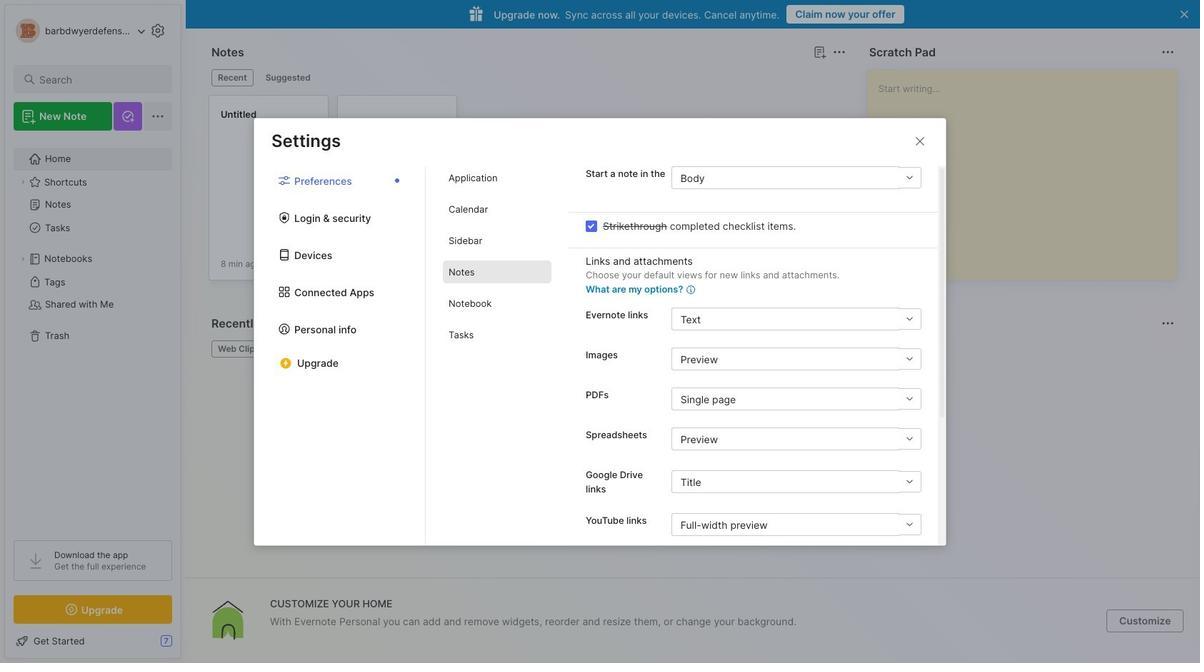 Task type: vqa. For each thing, say whether or not it's contained in the screenshot.
the 'Dropdown List' menu
no



Task type: locate. For each thing, give the bounding box(es) containing it.
tree inside main element
[[5, 139, 181, 528]]

tab
[[211, 69, 253, 86], [259, 69, 317, 86], [443, 166, 552, 189], [443, 198, 552, 221], [443, 229, 552, 252], [443, 261, 552, 284], [443, 292, 552, 315], [443, 324, 552, 346], [211, 341, 266, 358], [272, 341, 315, 358], [320, 341, 381, 358], [429, 341, 469, 358]]

none search field inside main element
[[39, 71, 159, 88]]

Search text field
[[39, 73, 159, 86]]

None search field
[[39, 71, 159, 88]]

Start writing… text field
[[878, 70, 1177, 269]]

Choose default view option for YouTube links field
[[671, 514, 922, 537]]

row group
[[209, 95, 466, 289]]

tab list
[[211, 69, 843, 86], [254, 166, 426, 545], [426, 166, 569, 545], [211, 341, 1172, 358]]

tree
[[5, 139, 181, 528]]



Task type: describe. For each thing, give the bounding box(es) containing it.
Select251 checkbox
[[586, 220, 597, 232]]

Choose default view option for Spreadsheets field
[[671, 428, 922, 451]]

Choose default view option for Google Drive links field
[[671, 471, 922, 494]]

expand notebooks image
[[19, 255, 27, 264]]

Choose default view option for Images field
[[671, 348, 922, 371]]

main element
[[0, 0, 186, 664]]

Choose default view option for Evernote links field
[[671, 308, 922, 331]]

settings image
[[149, 22, 166, 39]]

close image
[[912, 133, 929, 150]]

Choose default view option for PDFs field
[[671, 388, 922, 411]]

Start a new note in the body or title. field
[[671, 166, 922, 189]]



